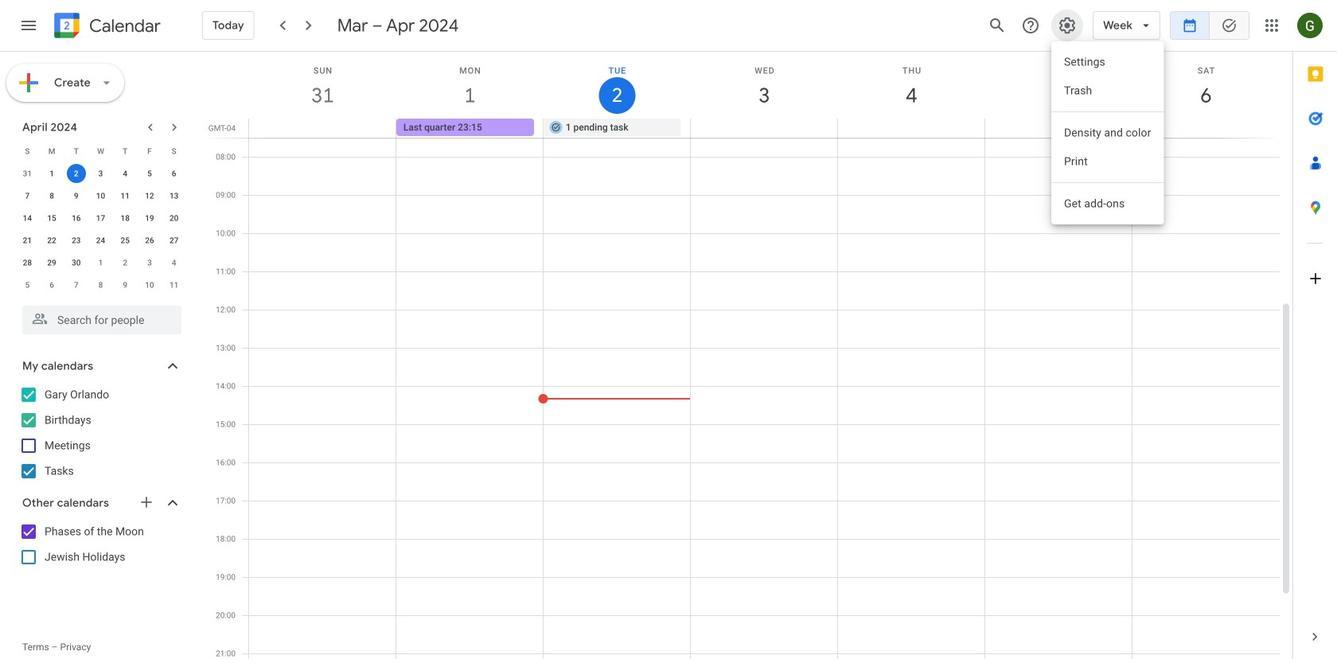 Task type: describe. For each thing, give the bounding box(es) containing it.
heading inside calendar element
[[86, 16, 161, 35]]

14 element
[[18, 209, 37, 228]]

main drawer image
[[19, 16, 38, 35]]

other calendars list
[[3, 519, 197, 570]]

cell inside april 2024 "grid"
[[64, 162, 88, 185]]

12 element
[[140, 186, 159, 205]]

may 8 element
[[91, 275, 110, 295]]

25 element
[[116, 231, 135, 250]]

may 6 element
[[42, 275, 61, 295]]

16 element
[[67, 209, 86, 228]]

3 element
[[91, 164, 110, 183]]

9 element
[[67, 186, 86, 205]]

may 3 element
[[140, 253, 159, 272]]

march 31 element
[[18, 164, 37, 183]]

30 element
[[67, 253, 86, 272]]

19 element
[[140, 209, 159, 228]]

support image
[[1022, 16, 1041, 35]]

10 element
[[91, 186, 110, 205]]

20 element
[[165, 209, 184, 228]]

may 5 element
[[18, 275, 37, 295]]

23 element
[[67, 231, 86, 250]]

settings menu image
[[1058, 16, 1077, 35]]

5 element
[[140, 164, 159, 183]]

24 element
[[91, 231, 110, 250]]

26 element
[[140, 231, 159, 250]]

27 element
[[165, 231, 184, 250]]

my calendars list
[[3, 382, 197, 484]]



Task type: vqa. For each thing, say whether or not it's contained in the screenshot.
Receive Notifications For All Day Events On This Calendar.
no



Task type: locate. For each thing, give the bounding box(es) containing it.
28 element
[[18, 253, 37, 272]]

may 9 element
[[116, 275, 135, 295]]

Search for people text field
[[32, 306, 172, 334]]

settings menu menu
[[1052, 41, 1164, 225]]

4 element
[[116, 164, 135, 183]]

row group
[[15, 162, 186, 296]]

cell
[[249, 119, 396, 138], [691, 119, 838, 138], [838, 119, 985, 138], [985, 119, 1132, 138], [1132, 119, 1279, 138], [64, 162, 88, 185]]

may 10 element
[[140, 275, 159, 295]]

7 element
[[18, 186, 37, 205]]

may 7 element
[[67, 275, 86, 295]]

may 1 element
[[91, 253, 110, 272]]

22 element
[[42, 231, 61, 250]]

17 element
[[91, 209, 110, 228]]

1 element
[[42, 164, 61, 183]]

None search field
[[0, 299, 197, 334]]

15 element
[[42, 209, 61, 228]]

tab list
[[1294, 52, 1338, 615]]

calendar element
[[51, 10, 161, 45]]

2, today element
[[67, 164, 86, 183]]

18 element
[[116, 209, 135, 228]]

29 element
[[42, 253, 61, 272]]

8 element
[[42, 186, 61, 205]]

april 2024 grid
[[15, 140, 186, 296]]

heading
[[86, 16, 161, 35]]

may 2 element
[[116, 253, 135, 272]]

21 element
[[18, 231, 37, 250]]

may 4 element
[[165, 253, 184, 272]]

6 element
[[165, 164, 184, 183]]

13 element
[[165, 186, 184, 205]]

row
[[242, 119, 1293, 138], [15, 140, 186, 162], [15, 162, 186, 185], [15, 185, 186, 207], [15, 207, 186, 229], [15, 229, 186, 252], [15, 252, 186, 274], [15, 274, 186, 296]]

add other calendars image
[[139, 494, 154, 510]]

grid
[[204, 52, 1293, 659]]

11 element
[[116, 186, 135, 205]]

may 11 element
[[165, 275, 184, 295]]



